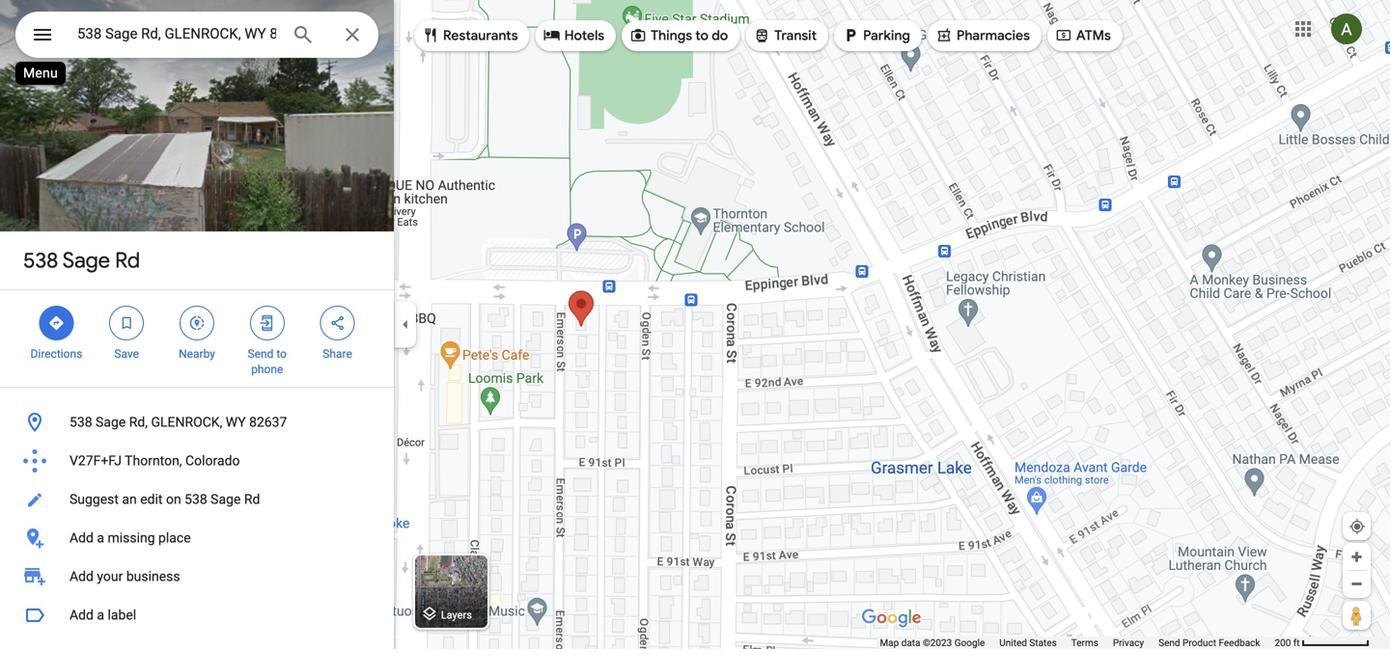 Task type: describe. For each thing, give the bounding box(es) containing it.
your
[[97, 569, 123, 585]]

send for send product feedback
[[1159, 638, 1181, 650]]

 parking
[[842, 25, 911, 46]]

add a missing place
[[70, 531, 191, 547]]

things
[[651, 27, 693, 44]]

google
[[955, 638, 985, 650]]


[[329, 313, 346, 334]]

none field inside 538 sage rd, glenrock, wy 82637 field
[[77, 22, 276, 45]]

share
[[323, 348, 352, 361]]

add a missing place button
[[0, 520, 394, 558]]

v27f+fj
[[70, 453, 122, 469]]

add your business
[[70, 569, 180, 585]]

nearby
[[179, 348, 215, 361]]

terms
[[1072, 638, 1099, 650]]

map
[[880, 638, 899, 650]]

feedback
[[1219, 638, 1261, 650]]

show your location image
[[1349, 519, 1367, 536]]

add a label
[[70, 608, 136, 624]]

suggest an edit on 538 sage rd button
[[0, 481, 394, 520]]

2 horizontal spatial 538
[[185, 492, 207, 508]]

atms
[[1077, 27, 1111, 44]]

pharmacies
[[957, 27, 1030, 44]]

add a label button
[[0, 597, 394, 636]]

 search field
[[15, 12, 379, 62]]

layers
[[441, 610, 472, 622]]

directions
[[30, 348, 82, 361]]

hotels
[[565, 27, 605, 44]]

538 Sage Rd, GLENROCK, WY 82637 field
[[15, 12, 379, 58]]

save
[[114, 348, 139, 361]]

©2023
[[923, 638, 953, 650]]


[[1056, 25, 1073, 46]]

privacy button
[[1113, 637, 1145, 650]]

200 ft button
[[1275, 638, 1370, 650]]

send for send to phone
[[248, 348, 274, 361]]

add for add a label
[[70, 608, 94, 624]]

538 sage rd
[[23, 247, 140, 274]]

 atms
[[1056, 25, 1111, 46]]

a for label
[[97, 608, 104, 624]]

united states
[[1000, 638, 1057, 650]]

terms button
[[1072, 637, 1099, 650]]

82637
[[249, 415, 287, 431]]

an
[[122, 492, 137, 508]]


[[259, 313, 276, 334]]

538 sage rd, glenrock, wy 82637 button
[[0, 404, 394, 442]]

rd inside button
[[244, 492, 260, 508]]

to inside send to phone
[[277, 348, 287, 361]]

actions for 538 sage rd region
[[0, 291, 394, 387]]

colorado
[[185, 453, 240, 469]]

538 for 538 sage rd
[[23, 247, 58, 274]]

538 sage rd main content
[[0, 0, 394, 650]]

sage for rd
[[63, 247, 110, 274]]

 pharmacies
[[936, 25, 1030, 46]]


[[936, 25, 953, 46]]

zoom out image
[[1350, 578, 1365, 592]]

label
[[108, 608, 136, 624]]

place
[[158, 531, 191, 547]]

product
[[1183, 638, 1217, 650]]


[[630, 25, 647, 46]]

edit
[[140, 492, 163, 508]]

united
[[1000, 638, 1028, 650]]


[[754, 25, 771, 46]]

collapse side panel image
[[395, 314, 416, 336]]

538 for 538 sage rd, glenrock, wy 82637
[[70, 415, 92, 431]]

send product feedback
[[1159, 638, 1261, 650]]



Task type: vqa. For each thing, say whether or not it's contained in the screenshot.
phone
yes



Task type: locate. For each thing, give the bounding box(es) containing it.
538 up v27f+fj
[[70, 415, 92, 431]]

 hotels
[[543, 25, 605, 46]]


[[48, 313, 65, 334]]

2 vertical spatial 538
[[185, 492, 207, 508]]


[[31, 21, 54, 49]]

thornton,
[[125, 453, 182, 469]]

1 vertical spatial send
[[1159, 638, 1181, 650]]

v27f+fj thornton, colorado button
[[0, 442, 394, 481]]

1 vertical spatial a
[[97, 608, 104, 624]]


[[118, 313, 135, 334]]

1 horizontal spatial send
[[1159, 638, 1181, 650]]

0 vertical spatial add
[[70, 531, 94, 547]]

0 vertical spatial to
[[696, 27, 709, 44]]

v27f+fj thornton, colorado
[[70, 453, 240, 469]]

on
[[166, 492, 181, 508]]

wy
[[226, 415, 246, 431]]

2 add from the top
[[70, 569, 94, 585]]

1 vertical spatial 538
[[70, 415, 92, 431]]

2 vertical spatial sage
[[211, 492, 241, 508]]

a left the missing
[[97, 531, 104, 547]]

add your business link
[[0, 558, 394, 597]]

to
[[696, 27, 709, 44], [277, 348, 287, 361]]


[[422, 25, 439, 46]]

a
[[97, 531, 104, 547], [97, 608, 104, 624]]

1 add from the top
[[70, 531, 94, 547]]

None field
[[77, 22, 276, 45]]

suggest an edit on 538 sage rd
[[70, 492, 260, 508]]

2 a from the top
[[97, 608, 104, 624]]

add for add your business
[[70, 569, 94, 585]]

send product feedback button
[[1159, 637, 1261, 650]]

rd down v27f+fj thornton, colorado button
[[244, 492, 260, 508]]

1 vertical spatial to
[[277, 348, 287, 361]]

do
[[712, 27, 728, 44]]

0 horizontal spatial 538
[[23, 247, 58, 274]]

add for add a missing place
[[70, 531, 94, 547]]

business
[[126, 569, 180, 585]]

200 ft
[[1275, 638, 1300, 650]]

phone
[[251, 363, 283, 377]]

0 vertical spatial sage
[[63, 247, 110, 274]]

0 vertical spatial rd
[[115, 247, 140, 274]]

1 horizontal spatial 538
[[70, 415, 92, 431]]

privacy
[[1113, 638, 1145, 650]]

states
[[1030, 638, 1057, 650]]

parking
[[863, 27, 911, 44]]

footer containing map data ©2023 google
[[880, 637, 1275, 650]]

1 vertical spatial add
[[70, 569, 94, 585]]

footer inside google maps element
[[880, 637, 1275, 650]]

1 horizontal spatial rd
[[244, 492, 260, 508]]


[[543, 25, 561, 46]]


[[842, 25, 860, 46]]

1 vertical spatial rd
[[244, 492, 260, 508]]

a left 'label'
[[97, 608, 104, 624]]

data
[[902, 638, 921, 650]]

send inside button
[[1159, 638, 1181, 650]]

add left 'label'
[[70, 608, 94, 624]]

rd up 
[[115, 247, 140, 274]]

538 sage rd, glenrock, wy 82637
[[70, 415, 287, 431]]

200
[[1275, 638, 1292, 650]]


[[188, 313, 206, 334]]

ft
[[1294, 638, 1300, 650]]

to inside  things to do
[[696, 27, 709, 44]]

sage for rd,
[[96, 415, 126, 431]]

 button
[[15, 12, 70, 62]]

footer
[[880, 637, 1275, 650]]

3 add from the top
[[70, 608, 94, 624]]

1 horizontal spatial to
[[696, 27, 709, 44]]

0 horizontal spatial to
[[277, 348, 287, 361]]

rd
[[115, 247, 140, 274], [244, 492, 260, 508]]

2 vertical spatial add
[[70, 608, 94, 624]]

google maps element
[[0, 0, 1391, 650]]

0 horizontal spatial send
[[248, 348, 274, 361]]

sage
[[63, 247, 110, 274], [96, 415, 126, 431], [211, 492, 241, 508]]

 things to do
[[630, 25, 728, 46]]

send left product
[[1159, 638, 1181, 650]]

send to phone
[[248, 348, 287, 377]]

zoom in image
[[1350, 551, 1365, 565]]

transit
[[775, 27, 817, 44]]

add
[[70, 531, 94, 547], [70, 569, 94, 585], [70, 608, 94, 624]]

send
[[248, 348, 274, 361], [1159, 638, 1181, 650]]

send up phone
[[248, 348, 274, 361]]

rd,
[[129, 415, 148, 431]]

1 vertical spatial sage
[[96, 415, 126, 431]]

sage up 
[[63, 247, 110, 274]]

google account: angela cha  
(angela.cha@adept.ai) image
[[1332, 14, 1363, 45]]

538 up 
[[23, 247, 58, 274]]

1 a from the top
[[97, 531, 104, 547]]

add down suggest
[[70, 531, 94, 547]]

map data ©2023 google
[[880, 638, 985, 650]]

restaurants
[[443, 27, 518, 44]]

suggest
[[70, 492, 119, 508]]

to left the 'do'
[[696, 27, 709, 44]]

538
[[23, 247, 58, 274], [70, 415, 92, 431], [185, 492, 207, 508]]

538 right on
[[185, 492, 207, 508]]

 restaurants
[[422, 25, 518, 46]]

united states button
[[1000, 637, 1057, 650]]

sage down colorado
[[211, 492, 241, 508]]

 transit
[[754, 25, 817, 46]]

add left your
[[70, 569, 94, 585]]

0 horizontal spatial rd
[[115, 247, 140, 274]]

a for missing
[[97, 531, 104, 547]]

0 vertical spatial send
[[248, 348, 274, 361]]

send inside send to phone
[[248, 348, 274, 361]]

show street view coverage image
[[1343, 602, 1371, 631]]

missing
[[108, 531, 155, 547]]

to up phone
[[277, 348, 287, 361]]

add inside 'link'
[[70, 569, 94, 585]]

sage left rd,
[[96, 415, 126, 431]]

0 vertical spatial a
[[97, 531, 104, 547]]

0 vertical spatial 538
[[23, 247, 58, 274]]

glenrock,
[[151, 415, 222, 431]]



